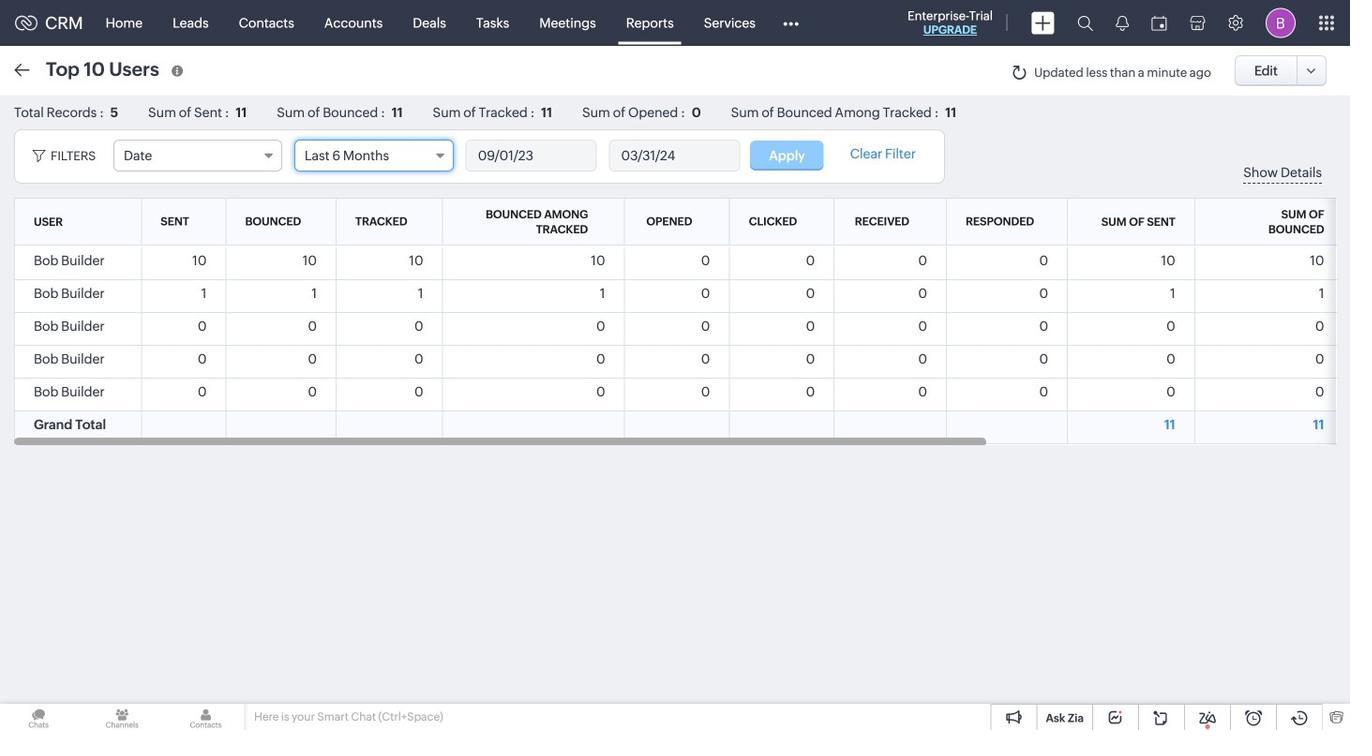 Task type: describe. For each thing, give the bounding box(es) containing it.
1 mm/dd/yy text field from the left
[[467, 141, 596, 171]]

profile element
[[1255, 0, 1307, 45]]

channels image
[[84, 704, 161, 730]]

signals element
[[1105, 0, 1140, 46]]

search image
[[1077, 15, 1093, 31]]

chats image
[[0, 704, 77, 730]]

signals image
[[1116, 15, 1129, 31]]

calendar image
[[1152, 15, 1167, 30]]



Task type: locate. For each thing, give the bounding box(es) containing it.
create menu image
[[1032, 12, 1055, 34]]

search element
[[1066, 0, 1105, 46]]

None field
[[113, 140, 282, 172], [294, 140, 454, 172], [113, 140, 282, 172], [294, 140, 454, 172]]

contacts image
[[167, 704, 244, 730]]

2 mm/dd/yy text field from the left
[[610, 141, 739, 171]]

create menu element
[[1020, 0, 1066, 45]]

logo image
[[15, 15, 38, 30]]

0 horizontal spatial mm/dd/yy text field
[[467, 141, 596, 171]]

profile image
[[1266, 8, 1296, 38]]

Other Modules field
[[771, 8, 811, 38]]

MM/DD/YY text field
[[467, 141, 596, 171], [610, 141, 739, 171]]

1 horizontal spatial mm/dd/yy text field
[[610, 141, 739, 171]]



